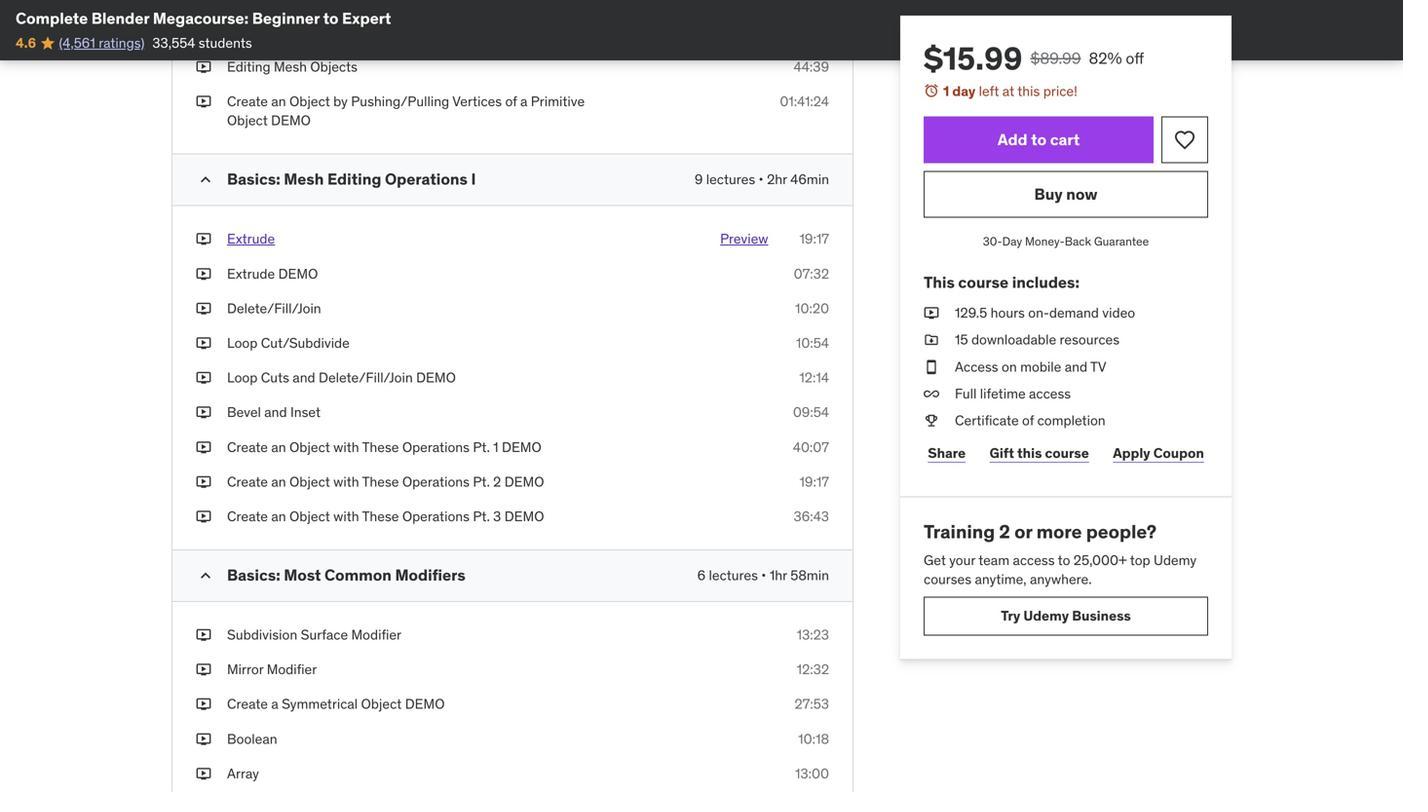 Task type: vqa. For each thing, say whether or not it's contained in the screenshot.
Free
no



Task type: locate. For each thing, give the bounding box(es) containing it.
2 an from the top
[[271, 93, 286, 110]]

2 extrude from the top
[[227, 265, 275, 282]]

mesh for editing
[[274, 58, 307, 75]]

1 vertical spatial course
[[1045, 445, 1090, 462]]

an for create an object with these operations pt. 3 demo
[[271, 508, 286, 525]]

0 vertical spatial extrude
[[227, 230, 275, 248]]

lifetime
[[980, 385, 1026, 402]]

blender
[[91, 8, 149, 28], [363, 23, 410, 41]]

1 horizontal spatial of
[[1023, 412, 1034, 429]]

0 vertical spatial editing
[[227, 58, 271, 75]]

students
[[199, 34, 252, 52]]

1 loop from the top
[[227, 334, 258, 352]]

lectures for basics: mesh editing operations i
[[706, 171, 756, 188]]

1 vertical spatial of
[[1023, 412, 1034, 429]]

0 vertical spatial 19:17
[[800, 230, 830, 248]]

0 vertical spatial udemy
[[1154, 552, 1197, 569]]

and left inset
[[264, 404, 287, 421]]

4.6
[[16, 34, 36, 52]]

create an object with these operations pt. 2 demo
[[227, 473, 544, 491]]

0 vertical spatial basics:
[[227, 169, 280, 189]]

2 with from the top
[[334, 438, 359, 456]]

loop left the cuts
[[227, 369, 258, 387]]

1 pt. from the top
[[473, 438, 490, 456]]

operations up create an object with these operations pt. 2 demo
[[402, 438, 470, 456]]

hours
[[991, 304, 1025, 322]]

1 horizontal spatial udemy
[[1154, 552, 1197, 569]]

add to cart button
[[924, 117, 1154, 163]]

these down create an object with these operations pt. 1 demo
[[362, 473, 399, 491]]

1 these from the top
[[362, 438, 399, 456]]

1 horizontal spatial a
[[521, 93, 528, 110]]

object for create an object with these operations pt. 2 demo
[[290, 473, 330, 491]]

25,000+
[[1074, 552, 1128, 569]]

xsmall image for boolean
[[196, 730, 212, 749]]

0 horizontal spatial 1
[[493, 438, 499, 456]]

editing down students
[[227, 58, 271, 75]]

15 downloadable resources
[[955, 331, 1120, 349]]

an inside "create an object by pushing/pulling vertices of a primitive object demo"
[[271, 93, 286, 110]]

an for create an object with blender primitive objects demo
[[271, 23, 286, 41]]

basics: for basics: most common modifiers
[[227, 565, 280, 585]]

to left expert
[[323, 8, 339, 28]]

3 an from the top
[[271, 438, 286, 456]]

2 inside training 2 or more people? get your team access to 25,000+ top udemy courses anytime, anywhere.
[[1000, 520, 1011, 543]]

create inside "create an object by pushing/pulling vertices of a primitive object demo"
[[227, 93, 268, 110]]

xsmall image
[[196, 23, 212, 42], [196, 264, 212, 284], [196, 299, 212, 318], [924, 331, 940, 350], [924, 384, 940, 404], [196, 473, 212, 492], [196, 507, 212, 526], [196, 626, 212, 645], [196, 661, 212, 680], [196, 695, 212, 714], [196, 730, 212, 749]]

13:23
[[797, 626, 830, 644]]

2 horizontal spatial to
[[1058, 552, 1071, 569]]

cut/subdivide
[[261, 334, 350, 352]]

delete/fill/join down extrude demo
[[227, 300, 321, 317]]

editing down by
[[327, 169, 382, 189]]

to left cart
[[1032, 130, 1047, 150]]

objects
[[471, 23, 518, 41], [310, 58, 358, 75]]

business
[[1072, 607, 1131, 625]]

0 vertical spatial modifier
[[351, 626, 402, 644]]

coupon
[[1154, 445, 1205, 462]]

2hr
[[767, 171, 787, 188]]

to inside add to cart button
[[1032, 130, 1047, 150]]

pt. for 3
[[473, 508, 490, 525]]

2 vertical spatial these
[[362, 508, 399, 525]]

1 vertical spatial a
[[271, 696, 279, 713]]

1 19:17 from the top
[[800, 230, 830, 248]]

xsmall image for extrude demo
[[196, 264, 212, 284]]

0 horizontal spatial editing
[[227, 58, 271, 75]]

udemy right try at the right bottom
[[1024, 607, 1069, 625]]

2 loop from the top
[[227, 369, 258, 387]]

courses
[[924, 571, 972, 588]]

create
[[227, 23, 268, 41], [227, 93, 268, 110], [227, 438, 268, 456], [227, 473, 268, 491], [227, 508, 268, 525], [227, 696, 268, 713]]

9 lectures • 2hr 46min
[[695, 171, 830, 188]]

create for create an object with these operations pt. 2 demo
[[227, 473, 268, 491]]

12:14
[[800, 369, 830, 387]]

• left 1hr
[[762, 567, 767, 584]]

these up create an object with these operations pt. 2 demo
[[362, 438, 399, 456]]

lectures for basics: most common modifiers
[[709, 567, 758, 584]]

of down full lifetime access
[[1023, 412, 1034, 429]]

primitive
[[414, 23, 468, 41], [531, 93, 585, 110]]

1 basics: from the top
[[227, 169, 280, 189]]

with for create an object with these operations pt. 1 demo
[[334, 438, 359, 456]]

0 vertical spatial small image
[[196, 170, 215, 190]]

2 vertical spatial pt.
[[473, 508, 490, 525]]

0 vertical spatial to
[[323, 8, 339, 28]]

most
[[284, 565, 321, 585]]

10:18
[[799, 730, 830, 748]]

create for create a symmetrical object demo
[[227, 696, 268, 713]]

0 vertical spatial •
[[759, 171, 764, 188]]

2 left the or
[[1000, 520, 1011, 543]]

modifier down the subdivision surface modifier
[[267, 661, 317, 679]]

xsmall image
[[196, 57, 212, 77], [196, 92, 212, 111], [196, 230, 212, 249], [924, 304, 940, 323], [196, 334, 212, 353], [924, 358, 940, 377], [196, 369, 212, 388], [196, 403, 212, 422], [924, 411, 940, 430], [196, 438, 212, 457], [196, 765, 212, 784]]

access
[[1029, 385, 1071, 402], [1013, 552, 1055, 569]]

19:17 up 36:43
[[800, 473, 830, 491]]

1 vertical spatial 19:17
[[800, 473, 830, 491]]

2 horizontal spatial and
[[1065, 358, 1088, 376]]

delete/fill/join up inset
[[319, 369, 413, 387]]

try udemy business link
[[924, 597, 1209, 636]]

1 vertical spatial 1
[[493, 438, 499, 456]]

objects up by
[[310, 58, 358, 75]]

1 vertical spatial extrude
[[227, 265, 275, 282]]

0 vertical spatial a
[[521, 93, 528, 110]]

6 create from the top
[[227, 696, 268, 713]]

alarm image
[[924, 83, 940, 98]]

1 up 3
[[493, 438, 499, 456]]

0 vertical spatial lectures
[[706, 171, 756, 188]]

1 vertical spatial primitive
[[531, 93, 585, 110]]

pt. for 2
[[473, 473, 490, 491]]

udemy right top
[[1154, 552, 1197, 569]]

129.5
[[955, 304, 988, 322]]

1 vertical spatial mesh
[[284, 169, 324, 189]]

extrude up extrude demo
[[227, 230, 275, 248]]

lectures right 6
[[709, 567, 758, 584]]

with
[[334, 23, 359, 41], [334, 438, 359, 456], [334, 473, 359, 491], [334, 508, 359, 525]]

1 horizontal spatial course
[[1045, 445, 1090, 462]]

1 vertical spatial 2
[[1000, 520, 1011, 543]]

2 create from the top
[[227, 93, 268, 110]]

2 small image from the top
[[196, 566, 215, 586]]

cart
[[1051, 130, 1080, 150]]

129.5 hours on-demand video
[[955, 304, 1136, 322]]

3 with from the top
[[334, 473, 359, 491]]

primitive right expert
[[414, 23, 468, 41]]

a right vertices
[[521, 93, 528, 110]]

01:41:24
[[780, 93, 830, 110]]

basics: up extrude button at the left top of the page
[[227, 169, 280, 189]]

price!
[[1044, 82, 1078, 100]]

0 vertical spatial loop
[[227, 334, 258, 352]]

an for create an object with these operations pt. 1 demo
[[271, 438, 286, 456]]

more
[[1037, 520, 1083, 543]]

mesh
[[274, 58, 307, 75], [284, 169, 324, 189]]

a down mirror modifier
[[271, 696, 279, 713]]

1 create from the top
[[227, 23, 268, 41]]

1 horizontal spatial and
[[293, 369, 316, 387]]

small image
[[196, 170, 215, 190], [196, 566, 215, 586]]

• for basics: mesh editing operations i
[[759, 171, 764, 188]]

4 an from the top
[[271, 473, 286, 491]]

symmetrical
[[282, 696, 358, 713]]

delete/fill/join
[[227, 300, 321, 317], [319, 369, 413, 387]]

1 horizontal spatial 2
[[1000, 520, 1011, 543]]

1 vertical spatial objects
[[310, 58, 358, 75]]

1 vertical spatial loop
[[227, 369, 258, 387]]

1 an from the top
[[271, 23, 286, 41]]

0 horizontal spatial udemy
[[1024, 607, 1069, 625]]

a
[[521, 93, 528, 110], [271, 696, 279, 713]]

2 these from the top
[[362, 473, 399, 491]]

blender up pushing/pulling
[[363, 23, 410, 41]]

1 vertical spatial pt.
[[473, 473, 490, 491]]

create a symmetrical object demo
[[227, 696, 445, 713]]

loop left "cut/subdivide"
[[227, 334, 258, 352]]

these for 1
[[362, 438, 399, 456]]

course
[[959, 272, 1009, 292], [1045, 445, 1090, 462]]

object for create an object with these operations pt. 3 demo
[[290, 508, 330, 525]]

1 horizontal spatial objects
[[471, 23, 518, 41]]

1 right alarm icon
[[944, 82, 950, 100]]

course inside gift this course link
[[1045, 445, 1090, 462]]

0 vertical spatial delete/fill/join
[[227, 300, 321, 317]]

1 with from the top
[[334, 23, 359, 41]]

1
[[944, 82, 950, 100], [493, 438, 499, 456]]

surface
[[301, 626, 348, 644]]

1 small image from the top
[[196, 170, 215, 190]]

operations left i
[[385, 169, 468, 189]]

blender up ratings)
[[91, 8, 149, 28]]

buy now
[[1035, 184, 1098, 204]]

0 vertical spatial of
[[505, 93, 517, 110]]

and left tv
[[1065, 358, 1088, 376]]

3 pt. from the top
[[473, 508, 490, 525]]

preview
[[720, 230, 769, 248]]

0 horizontal spatial primitive
[[414, 23, 468, 41]]

0 vertical spatial these
[[362, 438, 399, 456]]

access down the or
[[1013, 552, 1055, 569]]

4 create from the top
[[227, 473, 268, 491]]

of right vertices
[[505, 93, 517, 110]]

modifier right surface
[[351, 626, 402, 644]]

megacourse:
[[153, 8, 249, 28]]

5 an from the top
[[271, 508, 286, 525]]

5 create from the top
[[227, 508, 268, 525]]

1 horizontal spatial primitive
[[531, 93, 585, 110]]

30-
[[983, 234, 1003, 249]]

at
[[1003, 82, 1015, 100]]

6
[[698, 567, 706, 584]]

these for 2
[[362, 473, 399, 491]]

this right at
[[1018, 82, 1040, 100]]

09:54
[[793, 404, 830, 421]]

mesh for basics:
[[284, 169, 324, 189]]

0 vertical spatial mesh
[[274, 58, 307, 75]]

1 horizontal spatial to
[[1032, 130, 1047, 150]]

1 this from the top
[[1018, 82, 1040, 100]]

with for create an object with these operations pt. 2 demo
[[334, 473, 359, 491]]

xsmall image for create an object with these operations pt. 3 demo
[[196, 507, 212, 526]]

these down create an object with these operations pt. 2 demo
[[362, 508, 399, 525]]

1 vertical spatial to
[[1032, 130, 1047, 150]]

to up anywhere.
[[1058, 552, 1071, 569]]

0 horizontal spatial a
[[271, 696, 279, 713]]

0 horizontal spatial of
[[505, 93, 517, 110]]

share button
[[924, 434, 970, 473]]

create for create an object with blender primitive objects demo
[[227, 23, 268, 41]]

27:53
[[795, 696, 830, 713]]

course down completion
[[1045, 445, 1090, 462]]

1 vertical spatial modifier
[[267, 661, 317, 679]]

extrude
[[227, 230, 275, 248], [227, 265, 275, 282]]

loop
[[227, 334, 258, 352], [227, 369, 258, 387]]

4 with from the top
[[334, 508, 359, 525]]

loop for loop cut/subdivide
[[227, 334, 258, 352]]

share
[[928, 445, 966, 462]]

1 vertical spatial this
[[1018, 445, 1042, 462]]

1 vertical spatial these
[[362, 473, 399, 491]]

objects up vertices
[[471, 23, 518, 41]]

19:17 up 07:32
[[800, 230, 830, 248]]

1 extrude from the top
[[227, 230, 275, 248]]

complete blender megacourse: beginner to expert
[[16, 8, 391, 28]]

pt.
[[473, 438, 490, 456], [473, 473, 490, 491], [473, 508, 490, 525]]

with down create an object with these operations pt. 1 demo
[[334, 473, 359, 491]]

0 vertical spatial pt.
[[473, 438, 490, 456]]

this right gift
[[1018, 445, 1042, 462]]

common
[[325, 565, 392, 585]]

operations for 1
[[402, 438, 470, 456]]

operations up create an object with these operations pt. 3 demo
[[402, 473, 470, 491]]

3 create from the top
[[227, 438, 268, 456]]

•
[[759, 171, 764, 188], [762, 567, 767, 584]]

1 vertical spatial udemy
[[1024, 607, 1069, 625]]

1 vertical spatial small image
[[196, 566, 215, 586]]

0 vertical spatial this
[[1018, 82, 1040, 100]]

10:20
[[795, 300, 830, 317]]

0 horizontal spatial to
[[323, 8, 339, 28]]

with right the beginner
[[334, 23, 359, 41]]

primitive right vertices
[[531, 93, 585, 110]]

access down mobile at the right top of page
[[1029, 385, 1071, 402]]

lectures right 9
[[706, 171, 756, 188]]

with down create an object with these operations pt. 2 demo
[[334, 508, 359, 525]]

0 vertical spatial primitive
[[414, 23, 468, 41]]

certificate
[[955, 412, 1019, 429]]

• left 2hr
[[759, 171, 764, 188]]

includes:
[[1012, 272, 1080, 292]]

1 vertical spatial basics:
[[227, 565, 280, 585]]

a inside "create an object by pushing/pulling vertices of a primitive object demo"
[[521, 93, 528, 110]]

of
[[505, 93, 517, 110], [1023, 412, 1034, 429]]

course up '129.5'
[[959, 272, 1009, 292]]

extrude down extrude button at the left top of the page
[[227, 265, 275, 282]]

3 these from the top
[[362, 508, 399, 525]]

1 vertical spatial access
[[1013, 552, 1055, 569]]

2 pt. from the top
[[473, 473, 490, 491]]

operations up modifiers
[[402, 508, 470, 525]]

basics: left most on the left of the page
[[227, 565, 280, 585]]

2
[[493, 473, 501, 491], [1000, 520, 1011, 543]]

with for create an object with these operations pt. 3 demo
[[334, 508, 359, 525]]

with up create an object with these operations pt. 2 demo
[[334, 438, 359, 456]]

0 vertical spatial 2
[[493, 473, 501, 491]]

2 basics: from the top
[[227, 565, 280, 585]]

1 vertical spatial lectures
[[709, 567, 758, 584]]

boolean
[[227, 730, 277, 748]]

create an object with these operations pt. 3 demo
[[227, 508, 544, 525]]

with for create an object with blender primitive objects demo
[[334, 23, 359, 41]]

0 vertical spatial course
[[959, 272, 1009, 292]]

1 vertical spatial editing
[[327, 169, 382, 189]]

access inside training 2 or more people? get your team access to 25,000+ top udemy courses anytime, anywhere.
[[1013, 552, 1055, 569]]

2 up 3
[[493, 473, 501, 491]]

0 vertical spatial 1
[[944, 82, 950, 100]]

an
[[271, 23, 286, 41], [271, 93, 286, 110], [271, 438, 286, 456], [271, 473, 286, 491], [271, 508, 286, 525]]

editing
[[227, 58, 271, 75], [327, 169, 382, 189]]

and right the cuts
[[293, 369, 316, 387]]

top
[[1131, 552, 1151, 569]]

0 horizontal spatial modifier
[[267, 661, 317, 679]]

2 vertical spatial to
[[1058, 552, 1071, 569]]

1 vertical spatial •
[[762, 567, 767, 584]]

demo
[[522, 23, 561, 41], [271, 112, 311, 129], [278, 265, 318, 282], [416, 369, 456, 387], [502, 438, 542, 456], [505, 473, 544, 491], [505, 508, 544, 525], [405, 696, 445, 713]]

9
[[695, 171, 703, 188]]

6 lectures • 1hr 58min
[[698, 567, 830, 584]]

$89.99
[[1031, 48, 1082, 68]]

udemy
[[1154, 552, 1197, 569], [1024, 607, 1069, 625]]

full
[[955, 385, 977, 402]]

on-
[[1029, 304, 1050, 322]]

0 horizontal spatial 2
[[493, 473, 501, 491]]



Task type: describe. For each thing, give the bounding box(es) containing it.
13:00
[[795, 765, 830, 783]]

subdivision
[[227, 626, 298, 644]]

xsmall image for create a symmetrical object demo
[[196, 695, 212, 714]]

operations for 3
[[402, 508, 470, 525]]

udemy inside try udemy business link
[[1024, 607, 1069, 625]]

object for create an object with these operations pt. 1 demo
[[290, 438, 330, 456]]

training
[[924, 520, 995, 543]]

primitive inside "create an object by pushing/pulling vertices of a primitive object demo"
[[531, 93, 585, 110]]

xsmall image for create an object with these operations pt. 2 demo
[[196, 473, 212, 492]]

subdivision surface modifier
[[227, 626, 402, 644]]

demand
[[1050, 304, 1099, 322]]

33,554 students
[[152, 34, 252, 52]]

buy
[[1035, 184, 1063, 204]]

cuts
[[261, 369, 289, 387]]

3
[[493, 508, 501, 525]]

(4,561
[[59, 34, 95, 52]]

mobile
[[1021, 358, 1062, 376]]

expert
[[342, 8, 391, 28]]

loop for loop cuts and delete/fill/join demo
[[227, 369, 258, 387]]

access on mobile and tv
[[955, 358, 1107, 376]]

xsmall image for delete/fill/join
[[196, 299, 212, 318]]

basics: most common modifiers
[[227, 565, 466, 585]]

buy now button
[[924, 171, 1209, 218]]

udemy inside training 2 or more people? get your team access to 25,000+ top udemy courses anytime, anywhere.
[[1154, 552, 1197, 569]]

0 horizontal spatial course
[[959, 272, 1009, 292]]

36:43
[[794, 508, 830, 525]]

33,554
[[152, 34, 195, 52]]

wishlist image
[[1174, 128, 1197, 152]]

modifiers
[[395, 565, 466, 585]]

0 vertical spatial objects
[[471, 23, 518, 41]]

complete
[[16, 8, 88, 28]]

now
[[1067, 184, 1098, 204]]

1 horizontal spatial modifier
[[351, 626, 402, 644]]

try
[[1001, 607, 1021, 625]]

xsmall image for subdivision surface modifier
[[196, 626, 212, 645]]

44:39
[[794, 58, 830, 75]]

loop cut/subdivide
[[227, 334, 350, 352]]

people?
[[1087, 520, 1157, 543]]

1 vertical spatial delete/fill/join
[[319, 369, 413, 387]]

create for create an object by pushing/pulling vertices of a primitive object demo
[[227, 93, 268, 110]]

• for basics: most common modifiers
[[762, 567, 767, 584]]

1 horizontal spatial editing
[[327, 169, 382, 189]]

extrude demo
[[227, 265, 318, 282]]

small image for basics: most common modifiers
[[196, 566, 215, 586]]

object for create an object by pushing/pulling vertices of a primitive object demo
[[290, 93, 330, 110]]

gift this course
[[990, 445, 1090, 462]]

your
[[950, 552, 976, 569]]

basics: mesh editing operations i
[[227, 169, 476, 189]]

mirror
[[227, 661, 264, 679]]

extrude button
[[227, 230, 275, 249]]

apply coupon button
[[1109, 434, 1209, 473]]

0 horizontal spatial blender
[[91, 8, 149, 28]]

object for create an object with blender primitive objects demo
[[290, 23, 330, 41]]

create for create an object with these operations pt. 1 demo
[[227, 438, 268, 456]]

left
[[979, 82, 1000, 100]]

or
[[1015, 520, 1033, 543]]

$15.99
[[924, 39, 1023, 78]]

2 19:17 from the top
[[800, 473, 830, 491]]

resources
[[1060, 331, 1120, 349]]

58min
[[791, 567, 830, 584]]

by
[[334, 93, 348, 110]]

0 vertical spatial access
[[1029, 385, 1071, 402]]

basics: for basics: mesh editing operations i
[[227, 169, 280, 189]]

anywhere.
[[1030, 571, 1092, 588]]

array
[[227, 765, 259, 783]]

extrude for extrude
[[227, 230, 275, 248]]

extrude for extrude demo
[[227, 265, 275, 282]]

apply
[[1113, 445, 1151, 462]]

add to cart
[[998, 130, 1080, 150]]

team
[[979, 552, 1010, 569]]

back
[[1065, 234, 1092, 249]]

30-day money-back guarantee
[[983, 234, 1149, 249]]

apply coupon
[[1113, 445, 1205, 462]]

create an object with blender primitive objects demo
[[227, 23, 561, 41]]

this course includes:
[[924, 272, 1080, 292]]

0 horizontal spatial objects
[[310, 58, 358, 75]]

video
[[1103, 304, 1136, 322]]

46min
[[791, 171, 830, 188]]

xsmall image for mirror modifier
[[196, 661, 212, 680]]

full lifetime access
[[955, 385, 1071, 402]]

2 this from the top
[[1018, 445, 1042, 462]]

pt. for 1
[[473, 438, 490, 456]]

operations for 2
[[402, 473, 470, 491]]

downloadable
[[972, 331, 1057, 349]]

82%
[[1089, 48, 1122, 68]]

an for create an object with these operations pt. 2 demo
[[271, 473, 286, 491]]

40:07
[[793, 438, 830, 456]]

small image for basics: mesh editing operations i
[[196, 170, 215, 190]]

bevel and inset
[[227, 404, 321, 421]]

add
[[998, 130, 1028, 150]]

0 horizontal spatial and
[[264, 404, 287, 421]]

get
[[924, 552, 946, 569]]

try udemy business
[[1001, 607, 1131, 625]]

pushing/pulling
[[351, 93, 450, 110]]

bevel
[[227, 404, 261, 421]]

(4,561 ratings)
[[59, 34, 145, 52]]

anytime,
[[975, 571, 1027, 588]]

to inside training 2 or more people? get your team access to 25,000+ top udemy courses anytime, anywhere.
[[1058, 552, 1071, 569]]

an for create an object by pushing/pulling vertices of a primitive object demo
[[271, 93, 286, 110]]

ratings)
[[99, 34, 145, 52]]

completion
[[1038, 412, 1106, 429]]

editing mesh objects
[[227, 58, 358, 75]]

1 day left at this price!
[[944, 82, 1078, 100]]

loop cuts and delete/fill/join demo
[[227, 369, 456, 387]]

training 2 or more people? get your team access to 25,000+ top udemy courses anytime, anywhere.
[[924, 520, 1197, 588]]

money-
[[1025, 234, 1065, 249]]

$15.99 $89.99 82% off
[[924, 39, 1145, 78]]

demo inside "create an object by pushing/pulling vertices of a primitive object demo"
[[271, 112, 311, 129]]

create for create an object with these operations pt. 3 demo
[[227, 508, 268, 525]]

07:32
[[794, 265, 830, 282]]

access
[[955, 358, 999, 376]]

these for 3
[[362, 508, 399, 525]]

10:54
[[796, 334, 830, 352]]

12:32
[[797, 661, 830, 679]]

of inside "create an object by pushing/pulling vertices of a primitive object demo"
[[505, 93, 517, 110]]

1 horizontal spatial 1
[[944, 82, 950, 100]]

create an object with these operations pt. 1 demo
[[227, 438, 542, 456]]

1 horizontal spatial blender
[[363, 23, 410, 41]]

day
[[1003, 234, 1023, 249]]

day
[[953, 82, 976, 100]]

gift
[[990, 445, 1015, 462]]



